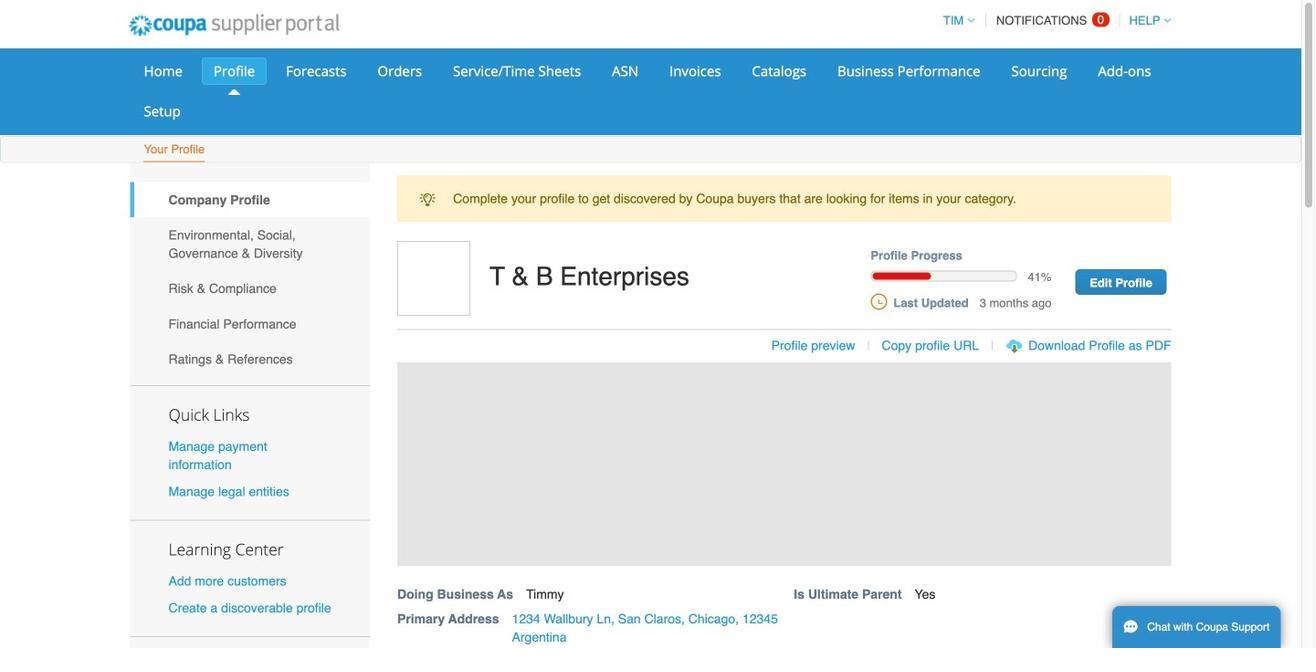 Task type: vqa. For each thing, say whether or not it's contained in the screenshot.
rightmost performance
no



Task type: locate. For each thing, give the bounding box(es) containing it.
alert
[[397, 176, 1172, 222]]

navigation
[[935, 3, 1172, 38]]

coupa supplier portal image
[[116, 3, 352, 48]]

banner
[[391, 241, 1191, 649]]

background image
[[397, 363, 1172, 566]]



Task type: describe. For each thing, give the bounding box(es) containing it.
t & b enterprises image
[[397, 241, 470, 316]]



